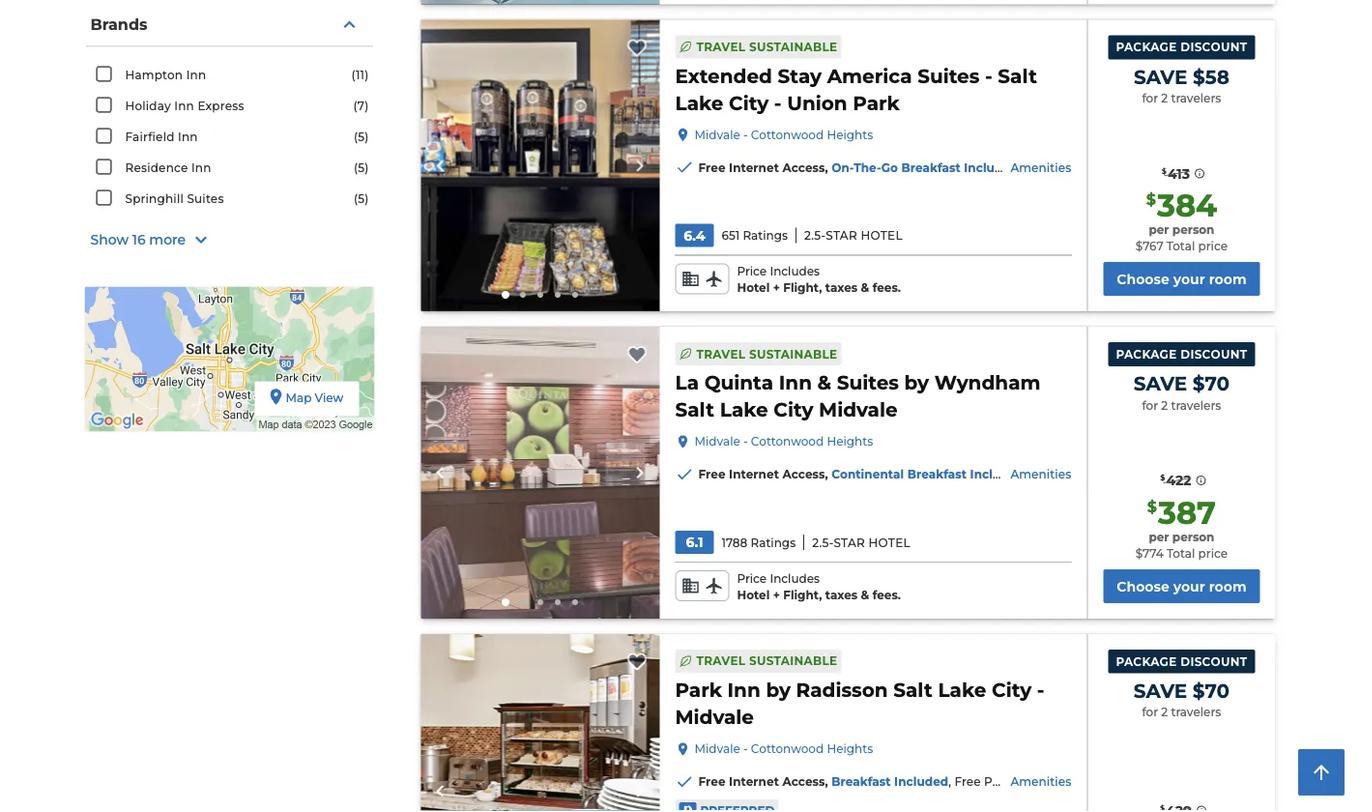Task type: describe. For each thing, give the bounding box(es) containing it.
the-
[[854, 161, 882, 175]]

1 photo carousel region from the top
[[421, 0, 660, 4]]

$ for 387
[[1148, 497, 1158, 516]]

2 internet from the top
[[729, 468, 779, 482]]

& for 387
[[861, 588, 870, 602]]

park inside park inn by radisson salt lake city - midvale
[[675, 678, 722, 702]]

package for 387
[[1116, 347, 1177, 361]]

package discount for 387
[[1116, 347, 1248, 361]]

price for 387
[[737, 572, 767, 586]]

choose for 384
[[1117, 271, 1170, 287]]

$ 384 per person $767 total price
[[1136, 187, 1228, 253]]

1 amenities from the top
[[1011, 161, 1072, 175]]

choose your room button for 387
[[1104, 569, 1260, 603]]

go
[[882, 161, 898, 175]]

2 vertical spatial breakfast
[[832, 775, 891, 789]]

per for 387
[[1149, 530, 1169, 544]]

hampton
[[125, 68, 183, 82]]

1788
[[722, 535, 748, 549]]

go to image #4 image for 384
[[555, 292, 561, 298]]

quinta
[[705, 371, 774, 395]]

free internet access , on-the-go breakfast included amenities
[[699, 161, 1072, 175]]

flight, for 387
[[783, 588, 822, 602]]

discount for 387
[[1181, 347, 1248, 361]]

, for breakfast
[[825, 775, 828, 789]]

stay
[[778, 64, 822, 88]]

& inside la quinta inn & suites by wyndham salt lake city midvale
[[818, 371, 832, 395]]

choose for 387
[[1117, 578, 1170, 594]]

free internet access , breakfast included , free parking, swimming pool, fitness center, restaurant, accessible
[[699, 775, 1360, 789]]

star for 384
[[826, 228, 858, 242]]

la quinta inn & suites by wyndham salt lake city midvale
[[675, 371, 1041, 422]]

map view
[[286, 391, 344, 405]]

2.5-star hotel for 387
[[812, 535, 911, 549]]

view
[[315, 391, 344, 405]]

cottonwood for 384
[[751, 128, 824, 142]]

park inn by radisson salt lake city - midvale
[[675, 678, 1045, 729]]

+ for 384
[[773, 281, 780, 295]]

internet for extended
[[729, 161, 779, 175]]

, for continental
[[825, 468, 828, 482]]

6.1
[[686, 534, 703, 551]]

includes for 387
[[770, 572, 820, 586]]

$ for 422
[[1161, 473, 1166, 482]]

on-
[[832, 161, 854, 175]]

$ 422
[[1161, 472, 1192, 489]]

parking,
[[984, 775, 1034, 789]]

3 package discount from the top
[[1116, 654, 1248, 668]]

park inside the extended stay america suites - salt lake city - union park
[[853, 91, 900, 115]]

3 heights from the top
[[827, 742, 873, 756]]

3 sustainable from the top
[[749, 654, 838, 668]]

flight, for 384
[[783, 281, 822, 295]]

access for cottonwood
[[783, 775, 825, 789]]

$767
[[1136, 239, 1164, 253]]

3 for from the top
[[1142, 705, 1159, 719]]

star for 387
[[834, 535, 865, 549]]

midvale - cottonwood heights for 384
[[695, 128, 873, 142]]

fairfield
[[125, 130, 175, 144]]

$58
[[1193, 65, 1230, 88]]

save $70 for hotel + flight, taxes & fees.
[[1134, 372, 1230, 395]]

(5) for springhill suites
[[354, 191, 369, 205]]

midvale for quinta
[[695, 435, 741, 449]]

brands button
[[87, 3, 373, 47]]

extended
[[675, 64, 772, 88]]

2 vertical spatial included
[[895, 775, 949, 789]]

2 for 384
[[1162, 91, 1168, 105]]

radisson
[[796, 678, 888, 702]]

ratings for 387
[[751, 535, 796, 549]]

hampton inn
[[125, 68, 206, 82]]

hotel down 1788 ratings
[[737, 588, 770, 602]]

express
[[198, 99, 244, 113]]

midvale - cottonwood heights for 387
[[695, 435, 873, 449]]

+ for 387
[[773, 588, 780, 602]]

fitness
[[1138, 775, 1181, 789]]

3 cottonwood from the top
[[751, 742, 824, 756]]

travel sustainable for 384
[[697, 40, 838, 54]]

fairfield inn
[[125, 130, 198, 144]]

hotel down continental
[[869, 535, 911, 549]]

free for free internet access , breakfast included , free parking, swimming pool, fitness center, restaurant, accessible
[[699, 775, 726, 789]]

384
[[1157, 187, 1217, 224]]

$70 for hotel + flight, taxes & fees.
[[1193, 372, 1230, 395]]

, for on-
[[825, 161, 828, 175]]

save for 387
[[1134, 372, 1188, 395]]

price for 384
[[1199, 239, 1228, 253]]

16
[[132, 232, 146, 248]]

your for 387
[[1174, 578, 1206, 594]]

fees. for 384
[[873, 281, 901, 295]]

1 vertical spatial breakfast
[[908, 468, 967, 482]]

0 horizontal spatial suites
[[187, 191, 224, 205]]

2 access from the top
[[783, 468, 825, 482]]

(7)
[[354, 99, 369, 113]]

brands
[[90, 15, 148, 34]]

inn for park
[[728, 678, 761, 702]]

2.5-star hotel for 384
[[805, 228, 903, 242]]

america
[[827, 64, 912, 88]]

ratings for 384
[[743, 228, 788, 242]]

387
[[1158, 494, 1216, 531]]

wyndham
[[935, 371, 1041, 395]]

go to image #3 image for 387
[[538, 599, 543, 605]]

3 discount from the top
[[1181, 654, 1248, 668]]

4 photo carousel region from the top
[[421, 634, 660, 811]]

price for 387
[[1199, 546, 1228, 560]]

- inside park inn by radisson salt lake city - midvale
[[1037, 678, 1045, 702]]

choose your room button for 384
[[1104, 262, 1260, 296]]

2.5- for 384
[[805, 228, 826, 242]]

(5) for residence inn
[[354, 161, 369, 175]]

3 package from the top
[[1116, 654, 1177, 668]]

travel for 387
[[697, 347, 746, 361]]

amenities for la quinta inn & suites by wyndham salt lake city midvale
[[1011, 468, 1072, 482]]

$ 387 per person $774 total price
[[1136, 494, 1228, 560]]

total for 387
[[1167, 546, 1196, 560]]

lake inside the extended stay america suites - salt lake city - union park
[[675, 91, 724, 115]]

choose your room for 384
[[1117, 271, 1247, 287]]

by inside park inn by radisson salt lake city - midvale
[[766, 678, 791, 702]]

free for free internet access , on-the-go breakfast included amenities
[[699, 161, 726, 175]]

la quinta inn & suites by wyndham salt lake city midvale element
[[675, 370, 1072, 423]]

inn inside la quinta inn & suites by wyndham salt lake city midvale
[[779, 371, 812, 395]]

show 16 more
[[90, 232, 186, 248]]

413
[[1168, 165, 1190, 182]]

your for 384
[[1174, 271, 1206, 287]]

go to image #1 image for 387
[[502, 598, 510, 606]]

go to image #5 image for 387
[[572, 599, 578, 605]]

heights for 384
[[827, 128, 873, 142]]

midvale for stay
[[695, 128, 741, 142]]

go to image #1 image for 384
[[502, 291, 510, 299]]

total for 384
[[1167, 239, 1195, 253]]



Task type: vqa. For each thing, say whether or not it's contained in the screenshot.
middle Paris
no



Task type: locate. For each thing, give the bounding box(es) containing it.
ratings right 651
[[743, 228, 788, 242]]

ratings
[[743, 228, 788, 242], [751, 535, 796, 549]]

0 vertical spatial your
[[1174, 271, 1206, 287]]

3 2 from the top
[[1162, 705, 1168, 719]]

3 midvale - cottonwood heights from the top
[[695, 742, 873, 756]]

heights
[[827, 128, 873, 142], [827, 435, 873, 449], [827, 742, 873, 756]]

sustainable up quinta
[[749, 347, 838, 361]]

2.5-
[[805, 228, 826, 242], [812, 535, 834, 549]]

1 go to image #2 image from the top
[[520, 292, 526, 298]]

room down the $ 384 per person $767 total price
[[1209, 271, 1247, 287]]

1 vertical spatial fees.
[[873, 588, 901, 602]]

0 vertical spatial per
[[1149, 223, 1169, 237]]

price includes hotel + flight, taxes & fees. for 384
[[737, 265, 901, 295]]

1 for 2 travelers from the top
[[1142, 91, 1222, 105]]

2.5- right 1788 ratings
[[812, 535, 834, 549]]

residence
[[125, 161, 188, 175]]

2 breakfast image from the top
[[421, 327, 660, 619]]

breakfast image for 384
[[421, 20, 660, 312]]

0 vertical spatial breakfast image
[[421, 20, 660, 312]]

discount for 384
[[1181, 40, 1248, 54]]

per inside the $ 384 per person $767 total price
[[1149, 223, 1169, 237]]

city up the parking,
[[992, 678, 1032, 702]]

price
[[737, 265, 767, 279], [737, 572, 767, 586]]

2 vertical spatial travel sustainable
[[697, 654, 838, 668]]

your down the $ 384 per person $767 total price
[[1174, 271, 1206, 287]]

salt inside la quinta inn & suites by wyndham salt lake city midvale
[[675, 398, 715, 422]]

2 sustainable from the top
[[749, 347, 838, 361]]

1 vertical spatial go to image #5 image
[[572, 599, 578, 605]]

1 vertical spatial price includes hotel + flight, taxes & fees.
[[737, 572, 901, 602]]

2.5- right 651 ratings
[[805, 228, 826, 242]]

2 up fitness
[[1162, 705, 1168, 719]]

2 per from the top
[[1149, 530, 1169, 544]]

3 photo carousel region from the top
[[421, 327, 660, 619]]

$70 for breakfast included
[[1193, 679, 1230, 703]]

2 for from the top
[[1142, 398, 1159, 412]]

1 includes from the top
[[770, 265, 820, 279]]

1 midvale - cottonwood heights from the top
[[695, 128, 873, 142]]

park inn by radisson salt lake city -midvale element
[[675, 677, 1072, 730]]

2
[[1162, 91, 1168, 105], [1162, 398, 1168, 412], [1162, 705, 1168, 719]]

0 vertical spatial travel
[[697, 40, 746, 54]]

1 heights from the top
[[827, 128, 873, 142]]

2 vertical spatial access
[[783, 775, 825, 789]]

1 discount from the top
[[1181, 40, 1248, 54]]

1 vertical spatial go to image #1 image
[[502, 598, 510, 606]]

1 horizontal spatial city
[[774, 398, 814, 422]]

2.5-star hotel down on-
[[805, 228, 903, 242]]

0 vertical spatial suites
[[918, 64, 980, 88]]

total inside the $ 384 per person $767 total price
[[1167, 239, 1195, 253]]

2 go to image #1 image from the top
[[502, 598, 510, 606]]

access for america
[[783, 161, 825, 175]]

price inside the $ 384 per person $767 total price
[[1199, 239, 1228, 253]]

1 vertical spatial travel sustainable
[[697, 347, 838, 361]]

2 vertical spatial sustainable
[[749, 654, 838, 668]]

2 person from the top
[[1173, 530, 1215, 544]]

star down on-
[[826, 228, 858, 242]]

choose your room button down $774
[[1104, 569, 1260, 603]]

1 vertical spatial travel
[[697, 347, 746, 361]]

1 vertical spatial amenities
[[1011, 468, 1072, 482]]

0 vertical spatial save $70
[[1134, 372, 1230, 395]]

3 travel from the top
[[697, 654, 746, 668]]

1 vertical spatial price
[[737, 572, 767, 586]]

salt inside the extended stay america suites - salt lake city - union park
[[998, 64, 1037, 88]]

star down free internet access , continental breakfast included
[[834, 535, 865, 549]]

1 go to image #4 image from the top
[[555, 292, 561, 298]]

1 vertical spatial cottonwood
[[751, 435, 824, 449]]

2 price includes hotel + flight, taxes & fees. from the top
[[737, 572, 901, 602]]

2 amenities from the top
[[1011, 468, 1072, 482]]

1 vertical spatial $70
[[1193, 679, 1230, 703]]

1 vertical spatial choose
[[1117, 578, 1170, 594]]

save for 384
[[1134, 65, 1188, 88]]

0 horizontal spatial park
[[675, 678, 722, 702]]

, left continental
[[825, 468, 828, 482]]

heights down park inn by radisson salt lake city - midvale
[[827, 742, 873, 756]]

$ left "422"
[[1161, 473, 1166, 482]]

+ down 1788 ratings
[[773, 588, 780, 602]]

1 vertical spatial choose your room
[[1117, 578, 1247, 594]]

salt
[[998, 64, 1037, 88], [675, 398, 715, 422], [894, 678, 933, 702]]

by left wyndham
[[905, 371, 929, 395]]

per up the $767
[[1149, 223, 1169, 237]]

1 fees. from the top
[[873, 281, 901, 295]]

0 horizontal spatial salt
[[675, 398, 715, 422]]

for
[[1142, 91, 1159, 105], [1142, 398, 1159, 412], [1142, 705, 1159, 719]]

lake inside park inn by radisson salt lake city - midvale
[[938, 678, 987, 702]]

inn for fairfield
[[178, 130, 198, 144]]

1 travelers from the top
[[1171, 91, 1222, 105]]

2 save $70 from the top
[[1134, 679, 1230, 703]]

0 vertical spatial internet
[[729, 161, 779, 175]]

flight,
[[783, 281, 822, 295], [783, 588, 822, 602]]

1 vertical spatial lake
[[720, 398, 768, 422]]

2 midvale - cottonwood heights from the top
[[695, 435, 873, 449]]

2 vertical spatial &
[[861, 588, 870, 602]]

more
[[149, 232, 186, 248]]

1 vertical spatial go to image #2 image
[[520, 599, 526, 605]]

1 choose from the top
[[1117, 271, 1170, 287]]

travel sustainable up radisson at the right
[[697, 654, 838, 668]]

city up free internet access , continental breakfast included
[[774, 398, 814, 422]]

price includes hotel + flight, taxes & fees.
[[737, 265, 901, 295], [737, 572, 901, 602]]

2 vertical spatial midvale - cottonwood heights
[[695, 742, 873, 756]]

city down extended
[[729, 91, 769, 115]]

1 vertical spatial (5)
[[354, 161, 369, 175]]

$ inside $ 422
[[1161, 473, 1166, 482]]

suites
[[918, 64, 980, 88], [187, 191, 224, 205], [837, 371, 899, 395]]

$ inside $ 387 per person $774 total price
[[1148, 497, 1158, 516]]

taxes for 387
[[825, 588, 858, 602]]

choose your room
[[1117, 271, 1247, 287], [1117, 578, 1247, 594]]

cottonwood down quinta
[[751, 435, 824, 449]]

travel sustainable for 387
[[697, 347, 838, 361]]

heights for 387
[[827, 435, 873, 449]]

travel sustainable
[[697, 40, 838, 54], [697, 347, 838, 361], [697, 654, 838, 668]]

1 save from the top
[[1134, 65, 1188, 88]]

$ left 384
[[1147, 190, 1156, 209]]

per for 384
[[1149, 223, 1169, 237]]

package discount for 384
[[1116, 40, 1248, 54]]

amenities for park inn by radisson salt lake city - midvale
[[1011, 775, 1072, 789]]

1 internet from the top
[[729, 161, 779, 175]]

choose your room down $774
[[1117, 578, 1247, 594]]

breakfast
[[902, 161, 961, 175], [908, 468, 967, 482], [832, 775, 891, 789]]

travel sustainable up quinta
[[697, 347, 838, 361]]

2 (5) from the top
[[354, 161, 369, 175]]

1 horizontal spatial by
[[905, 371, 929, 395]]

travelers up "422"
[[1171, 398, 1222, 412]]

$ inside $ 413
[[1162, 166, 1167, 175]]

651
[[722, 228, 740, 242]]

2 up $ 422
[[1162, 398, 1168, 412]]

price inside $ 387 per person $774 total price
[[1199, 546, 1228, 560]]

breakfast image
[[421, 20, 660, 312], [421, 327, 660, 619], [421, 634, 660, 811]]

total inside $ 387 per person $774 total price
[[1167, 546, 1196, 560]]

salt inside park inn by radisson salt lake city - midvale
[[894, 678, 933, 702]]

1 your from the top
[[1174, 271, 1206, 287]]

map
[[286, 391, 312, 405]]

$70
[[1193, 372, 1230, 395], [1193, 679, 1230, 703]]

go to image #3 image
[[538, 292, 543, 298], [538, 599, 543, 605]]

price includes hotel + flight, taxes & fees. for 387
[[737, 572, 901, 602]]

1 vertical spatial 2.5-
[[812, 535, 834, 549]]

1 per from the top
[[1149, 223, 1169, 237]]

1 vertical spatial included
[[970, 468, 1025, 482]]

3 for 2 travelers from the top
[[1142, 705, 1222, 719]]

$ for 384
[[1147, 190, 1156, 209]]

2 go to image #5 image from the top
[[572, 599, 578, 605]]

sustainable up stay
[[749, 40, 838, 54]]

person for 387
[[1173, 530, 1215, 544]]

for 2 travelers down save $58
[[1142, 91, 1222, 105]]

0 vertical spatial included
[[964, 161, 1019, 175]]

internet for midvale
[[729, 775, 779, 789]]

1 price from the top
[[737, 265, 767, 279]]

save
[[1134, 65, 1188, 88], [1134, 372, 1188, 395], [1134, 679, 1188, 703]]

continental
[[832, 468, 904, 482]]

2 vertical spatial save
[[1134, 679, 1188, 703]]

per
[[1149, 223, 1169, 237], [1149, 530, 1169, 544]]

price down 387
[[1199, 546, 1228, 560]]

0 vertical spatial ratings
[[743, 228, 788, 242]]

2 2 from the top
[[1162, 398, 1168, 412]]

1 vertical spatial breakfast image
[[421, 327, 660, 619]]

price down 384
[[1199, 239, 1228, 253]]

2 travelers from the top
[[1171, 398, 1222, 412]]

inn for residence
[[191, 161, 211, 175]]

3 amenities from the top
[[1011, 775, 1072, 789]]

1 horizontal spatial park
[[853, 91, 900, 115]]

1 go to image #1 image from the top
[[502, 291, 510, 299]]

2 horizontal spatial city
[[992, 678, 1032, 702]]

1 vertical spatial for
[[1142, 398, 1159, 412]]

1 vertical spatial package discount
[[1116, 347, 1248, 361]]

2 room from the top
[[1209, 578, 1247, 594]]

package for 384
[[1116, 40, 1177, 54]]

1 vertical spatial includes
[[770, 572, 820, 586]]

travel
[[697, 40, 746, 54], [697, 347, 746, 361], [697, 654, 746, 668]]

go to image #5 image
[[572, 292, 578, 298], [572, 599, 578, 605]]

0 vertical spatial +
[[773, 281, 780, 295]]

go to image #5 image for 384
[[572, 292, 578, 298]]

0 vertical spatial access
[[783, 161, 825, 175]]

choose your room button down the $767
[[1104, 262, 1260, 296]]

0 vertical spatial choose your room button
[[1104, 262, 1260, 296]]

0 vertical spatial &
[[861, 281, 870, 295]]

free internet access , continental breakfast included
[[699, 468, 1025, 482]]

person down 413 on the top
[[1173, 223, 1215, 237]]

taxes
[[825, 281, 858, 295], [825, 588, 858, 602]]

$
[[1162, 166, 1167, 175], [1147, 190, 1156, 209], [1161, 473, 1166, 482], [1148, 497, 1158, 516]]

1788 ratings
[[722, 535, 796, 549]]

save $70
[[1134, 372, 1230, 395], [1134, 679, 1230, 703]]

person for 384
[[1173, 223, 1215, 237]]

per up $774
[[1149, 530, 1169, 544]]

2 vertical spatial discount
[[1181, 654, 1248, 668]]

restaurant,
[[1230, 775, 1298, 789]]

2 down save $58
[[1162, 91, 1168, 105]]

0 vertical spatial package discount
[[1116, 40, 1248, 54]]

person inside $ 387 per person $774 total price
[[1173, 530, 1215, 544]]

midvale for inn
[[695, 742, 741, 756]]

1 + from the top
[[773, 281, 780, 295]]

sustainable for 387
[[749, 347, 838, 361]]

travelers for 384
[[1171, 91, 1222, 105]]

city inside park inn by radisson salt lake city - midvale
[[992, 678, 1032, 702]]

travelers down save $58
[[1171, 91, 1222, 105]]

2 $70 from the top
[[1193, 679, 1230, 703]]

2 vertical spatial cottonwood
[[751, 742, 824, 756]]

go to image #2 image
[[520, 292, 526, 298], [520, 599, 526, 605]]

price down 1788 ratings
[[737, 572, 767, 586]]

travelers
[[1171, 91, 1222, 105], [1171, 398, 1222, 412], [1171, 705, 1222, 719]]

1 breakfast image from the top
[[421, 20, 660, 312]]

travelers for 387
[[1171, 398, 1222, 412]]

2 vertical spatial travelers
[[1171, 705, 1222, 719]]

travel for 384
[[697, 40, 746, 54]]

breakfast down park inn by radisson salt lake city - midvale
[[832, 775, 891, 789]]

1 price includes hotel + flight, taxes & fees. from the top
[[737, 265, 901, 295]]

1 travel sustainable from the top
[[697, 40, 838, 54]]

6.4
[[684, 227, 706, 244]]

3 travel sustainable from the top
[[697, 654, 838, 668]]

swimming
[[1037, 775, 1102, 789]]

3 internet from the top
[[729, 775, 779, 789]]

sustainable for 384
[[749, 40, 838, 54]]

flight, down 651 ratings
[[783, 281, 822, 295]]

0 horizontal spatial by
[[766, 678, 791, 702]]

3 breakfast image from the top
[[421, 634, 660, 811]]

midvale - cottonwood heights down union
[[695, 128, 873, 142]]

access left continental
[[783, 468, 825, 482]]

0 vertical spatial price
[[1199, 239, 1228, 253]]

city inside the extended stay america suites - salt lake city - union park
[[729, 91, 769, 115]]

room for 387
[[1209, 578, 1247, 594]]

2.5-star hotel
[[805, 228, 903, 242], [812, 535, 911, 549]]

by left radisson at the right
[[766, 678, 791, 702]]

choose
[[1117, 271, 1170, 287], [1117, 578, 1170, 594]]

2 travel from the top
[[697, 347, 746, 361]]

fees.
[[873, 281, 901, 295], [873, 588, 901, 602]]

2 vertical spatial amenities
[[1011, 775, 1072, 789]]

2 choose your room from the top
[[1117, 578, 1247, 594]]

0 vertical spatial discount
[[1181, 40, 1248, 54]]

flight, down 1788 ratings
[[783, 588, 822, 602]]

1 room from the top
[[1209, 271, 1247, 287]]

1 vertical spatial travelers
[[1171, 398, 1222, 412]]

go to image #1 image
[[502, 291, 510, 299], [502, 598, 510, 606]]

1 taxes from the top
[[825, 281, 858, 295]]

choose down the $767
[[1117, 271, 1170, 287]]

2 taxes from the top
[[825, 588, 858, 602]]

1 price from the top
[[1199, 239, 1228, 253]]

+ down 651 ratings
[[773, 281, 780, 295]]

springhill suites
[[125, 191, 224, 205]]

0 vertical spatial 2
[[1162, 91, 1168, 105]]

springhill
[[125, 191, 184, 205]]

go to image #4 image
[[555, 292, 561, 298], [555, 599, 561, 605]]

2 flight, from the top
[[783, 588, 822, 602]]

2 horizontal spatial salt
[[998, 64, 1037, 88]]

extended stay america suites - salt lake city - union park
[[675, 64, 1037, 115]]

0 horizontal spatial city
[[729, 91, 769, 115]]

3 access from the top
[[783, 775, 825, 789]]

+
[[773, 281, 780, 295], [773, 588, 780, 602]]

for for 384
[[1142, 91, 1159, 105]]

2 package from the top
[[1116, 347, 1177, 361]]

1 $70 from the top
[[1193, 372, 1230, 395]]

1 vertical spatial total
[[1167, 546, 1196, 560]]

by inside la quinta inn & suites by wyndham salt lake city midvale
[[905, 371, 929, 395]]

1 vertical spatial suites
[[187, 191, 224, 205]]

save $58
[[1134, 65, 1230, 88]]

0 vertical spatial sustainable
[[749, 40, 838, 54]]

accessible
[[1302, 775, 1360, 789]]

1 vertical spatial flight,
[[783, 588, 822, 602]]

0 vertical spatial price includes hotel + flight, taxes & fees.
[[737, 265, 901, 295]]

1 flight, from the top
[[783, 281, 822, 295]]

2 go to image #4 image from the top
[[555, 599, 561, 605]]

breakfast right go
[[902, 161, 961, 175]]

residence inn
[[125, 161, 211, 175]]

amenities
[[1011, 161, 1072, 175], [1011, 468, 1072, 482], [1011, 775, 1072, 789]]

cottonwood for 387
[[751, 435, 824, 449]]

2 choose from the top
[[1117, 578, 1170, 594]]

2 + from the top
[[773, 588, 780, 602]]

per inside $ 387 per person $774 total price
[[1149, 530, 1169, 544]]

sustainable up radisson at the right
[[749, 654, 838, 668]]

go to image #2 image for 384
[[520, 292, 526, 298]]

$ left 387
[[1148, 497, 1158, 516]]

0 vertical spatial price
[[737, 265, 767, 279]]

1 vertical spatial +
[[773, 588, 780, 602]]

extended stay america suites - salt lake city - union park element
[[675, 62, 1072, 116]]

for 2 travelers for 387
[[1142, 398, 1222, 412]]

0 vertical spatial midvale - cottonwood heights
[[695, 128, 873, 142]]

includes down 1788 ratings
[[770, 572, 820, 586]]

show
[[90, 232, 129, 248]]

2 package discount from the top
[[1116, 347, 1248, 361]]

0 vertical spatial choose your room
[[1117, 271, 1247, 287]]

2 total from the top
[[1167, 546, 1196, 560]]

1 (5) from the top
[[354, 130, 369, 144]]

includes down 651 ratings
[[770, 265, 820, 279]]

price down 651 ratings
[[737, 265, 767, 279]]

, left the parking,
[[949, 775, 952, 789]]

choose your room down the $767
[[1117, 271, 1247, 287]]

0 vertical spatial heights
[[827, 128, 873, 142]]

taxes for 384
[[825, 281, 858, 295]]

cottonwood down union
[[751, 128, 824, 142]]

1 package from the top
[[1116, 40, 1177, 54]]

midvale - cottonwood heights
[[695, 128, 873, 142], [695, 435, 873, 449], [695, 742, 873, 756]]

2 for 387
[[1162, 398, 1168, 412]]

suites inside la quinta inn & suites by wyndham salt lake city midvale
[[837, 371, 899, 395]]

person inside the $ 384 per person $767 total price
[[1173, 223, 1215, 237]]

suites up continental
[[837, 371, 899, 395]]

1 travel from the top
[[697, 40, 746, 54]]

by
[[905, 371, 929, 395], [766, 678, 791, 702]]

1 person from the top
[[1173, 223, 1215, 237]]

center,
[[1184, 775, 1227, 789]]

,
[[825, 161, 828, 175], [825, 468, 828, 482], [825, 775, 828, 789], [949, 775, 952, 789]]

2 vertical spatial suites
[[837, 371, 899, 395]]

price includes hotel + flight, taxes & fees. down 1788 ratings
[[737, 572, 901, 602]]

(5) for fairfield inn
[[354, 130, 369, 144]]

1 vertical spatial ratings
[[751, 535, 796, 549]]

$ inside the $ 384 per person $767 total price
[[1147, 190, 1156, 209]]

1 horizontal spatial salt
[[894, 678, 933, 702]]

$ left 413 on the top
[[1162, 166, 1167, 175]]

go to image #2 image for 387
[[520, 599, 526, 605]]

includes for 384
[[770, 265, 820, 279]]

0 vertical spatial breakfast
[[902, 161, 961, 175]]

0 vertical spatial package
[[1116, 40, 1177, 54]]

0 vertical spatial total
[[1167, 239, 1195, 253]]

room down $ 387 per person $774 total price
[[1209, 578, 1247, 594]]

3 save from the top
[[1134, 679, 1188, 703]]

sustainable
[[749, 40, 838, 54], [749, 347, 838, 361], [749, 654, 838, 668]]

midvale
[[695, 128, 741, 142], [819, 398, 898, 422], [695, 435, 741, 449], [675, 705, 754, 729], [695, 742, 741, 756]]

-
[[985, 64, 993, 88], [774, 91, 782, 115], [744, 128, 748, 142], [744, 435, 748, 449], [1037, 678, 1045, 702], [744, 742, 748, 756]]

1 vertical spatial per
[[1149, 530, 1169, 544]]

2 price from the top
[[737, 572, 767, 586]]

inn for holiday
[[174, 99, 194, 113]]

1 vertical spatial go to image #4 image
[[555, 599, 561, 605]]

suites up show 16 more "button"
[[187, 191, 224, 205]]

1 vertical spatial for 2 travelers
[[1142, 398, 1222, 412]]

for 2 travelers for 384
[[1142, 91, 1222, 105]]

hotel down free internet access , on-the-go breakfast included amenities
[[861, 228, 903, 242]]

holiday
[[125, 99, 171, 113]]

, down park inn by radisson salt lake city - midvale
[[825, 775, 828, 789]]

1 choose your room button from the top
[[1104, 262, 1260, 296]]

651 ratings
[[722, 228, 788, 242]]

cottonwood down radisson at the right
[[751, 742, 824, 756]]

1 vertical spatial 2
[[1162, 398, 1168, 412]]

(11)
[[352, 68, 369, 82]]

1 vertical spatial choose your room button
[[1104, 569, 1260, 603]]

fees. for 387
[[873, 588, 901, 602]]

free
[[699, 161, 726, 175], [699, 468, 726, 482], [699, 775, 726, 789], [955, 775, 981, 789]]

for 2 travelers up "422"
[[1142, 398, 1222, 412]]

1 cottonwood from the top
[[751, 128, 824, 142]]

choose down $774
[[1117, 578, 1170, 594]]

2 cottonwood from the top
[[751, 435, 824, 449]]

1 vertical spatial taxes
[[825, 588, 858, 602]]

room for 384
[[1209, 271, 1247, 287]]

2 vertical spatial salt
[[894, 678, 933, 702]]

choose your room for 387
[[1117, 578, 1247, 594]]

photo carousel region
[[421, 0, 660, 4], [421, 20, 660, 312], [421, 327, 660, 619], [421, 634, 660, 811]]

2 vertical spatial for 2 travelers
[[1142, 705, 1222, 719]]

access down park inn by radisson salt lake city - midvale
[[783, 775, 825, 789]]

0 vertical spatial taxes
[[825, 281, 858, 295]]

breakfast image for 387
[[421, 327, 660, 619]]

1 vertical spatial save $70
[[1134, 679, 1230, 703]]

422
[[1167, 472, 1192, 489]]

1 save $70 from the top
[[1134, 372, 1230, 395]]

2.5-star hotel down free internet access , continental breakfast included
[[812, 535, 911, 549]]

2 vertical spatial travel
[[697, 654, 746, 668]]

inn for hampton
[[186, 68, 206, 82]]

person down "422"
[[1173, 530, 1215, 544]]

2 vertical spatial city
[[992, 678, 1032, 702]]

heights up on-
[[827, 128, 873, 142]]

1 access from the top
[[783, 161, 825, 175]]

holiday inn express
[[125, 99, 244, 113]]

1 package discount from the top
[[1116, 40, 1248, 54]]

$ for 413
[[1162, 166, 1167, 175]]

2 for 2 travelers from the top
[[1142, 398, 1222, 412]]

2 photo carousel region from the top
[[421, 20, 660, 312]]

3 travelers from the top
[[1171, 705, 1222, 719]]

2 go to image #2 image from the top
[[520, 599, 526, 605]]

1 vertical spatial city
[[774, 398, 814, 422]]

0 vertical spatial by
[[905, 371, 929, 395]]

(5)
[[354, 130, 369, 144], [354, 161, 369, 175], [354, 191, 369, 205]]

2 heights from the top
[[827, 435, 873, 449]]

1 choose your room from the top
[[1117, 271, 1247, 287]]

1 for from the top
[[1142, 91, 1159, 105]]

2 your from the top
[[1174, 578, 1206, 594]]

total right the $767
[[1167, 239, 1195, 253]]

city inside la quinta inn & suites by wyndham salt lake city midvale
[[774, 398, 814, 422]]

1 vertical spatial heights
[[827, 435, 873, 449]]

free for free internet access , continental breakfast included
[[699, 468, 726, 482]]

0 vertical spatial travelers
[[1171, 91, 1222, 105]]

1 vertical spatial park
[[675, 678, 722, 702]]

0 vertical spatial go to image #5 image
[[572, 292, 578, 298]]

for for 387
[[1142, 398, 1159, 412]]

choose your room button
[[1104, 262, 1260, 296], [1104, 569, 1260, 603]]

midvale - cottonwood heights down radisson at the right
[[695, 742, 873, 756]]

person
[[1173, 223, 1215, 237], [1173, 530, 1215, 544]]

2 vertical spatial heights
[[827, 742, 873, 756]]

1 go to image #3 image from the top
[[538, 292, 543, 298]]

2 discount from the top
[[1181, 347, 1248, 361]]

1 sustainable from the top
[[749, 40, 838, 54]]

suites inside the extended stay america suites - salt lake city - union park
[[918, 64, 980, 88]]

suites right america
[[918, 64, 980, 88]]

package
[[1116, 40, 1177, 54], [1116, 347, 1177, 361], [1116, 654, 1177, 668]]

2 fees. from the top
[[873, 588, 901, 602]]

access left on-
[[783, 161, 825, 175]]

& for 384
[[861, 281, 870, 295]]

show 16 more button
[[90, 229, 369, 252]]

your down $ 387 per person $774 total price
[[1174, 578, 1206, 594]]

go to image #3 image for 384
[[538, 292, 543, 298]]

0 vertical spatial 2.5-star hotel
[[805, 228, 903, 242]]

lake inside la quinta inn & suites by wyndham salt lake city midvale
[[720, 398, 768, 422]]

hotel
[[861, 228, 903, 242], [737, 281, 770, 295], [869, 535, 911, 549], [737, 588, 770, 602]]

breakfast right continental
[[908, 468, 967, 482]]

midvale inside park inn by radisson salt lake city - midvale
[[675, 705, 754, 729]]

la
[[675, 371, 699, 395]]

price
[[1199, 239, 1228, 253], [1199, 546, 1228, 560]]

pool,
[[1105, 775, 1135, 789]]

lake
[[675, 91, 724, 115], [720, 398, 768, 422], [938, 678, 987, 702]]

star
[[826, 228, 858, 242], [834, 535, 865, 549]]

midvale inside la quinta inn & suites by wyndham salt lake city midvale
[[819, 398, 898, 422]]

$774
[[1136, 546, 1164, 560]]

park
[[853, 91, 900, 115], [675, 678, 722, 702]]

heights up free internet access , continental breakfast included
[[827, 435, 873, 449]]

for 2 travelers up fitness
[[1142, 705, 1222, 719]]

2 go to image #3 image from the top
[[538, 599, 543, 605]]

1 vertical spatial save
[[1134, 372, 1188, 395]]

1 2 from the top
[[1162, 91, 1168, 105]]

inn inside park inn by radisson salt lake city - midvale
[[728, 678, 761, 702]]

0 vertical spatial amenities
[[1011, 161, 1072, 175]]

travelers up center,
[[1171, 705, 1222, 719]]

1 vertical spatial person
[[1173, 530, 1215, 544]]

package discount
[[1116, 40, 1248, 54], [1116, 347, 1248, 361], [1116, 654, 1248, 668]]

2 price from the top
[[1199, 546, 1228, 560]]

ratings right 1788
[[751, 535, 796, 549]]

price for 384
[[737, 265, 767, 279]]

total right $774
[[1167, 546, 1196, 560]]

1 go to image #5 image from the top
[[572, 292, 578, 298]]

$ 413
[[1162, 165, 1190, 182]]

union
[[787, 91, 848, 115]]

midvale - cottonwood heights down quinta
[[695, 435, 873, 449]]

2 travel sustainable from the top
[[697, 347, 838, 361]]

hotel down 651 ratings
[[737, 281, 770, 295]]

, left on-
[[825, 161, 828, 175]]

price includes hotel + flight, taxes & fees. down 651 ratings
[[737, 265, 901, 295]]

travel sustainable up stay
[[697, 40, 838, 54]]

2 vertical spatial for
[[1142, 705, 1159, 719]]

2.5- for 387
[[812, 535, 834, 549]]



